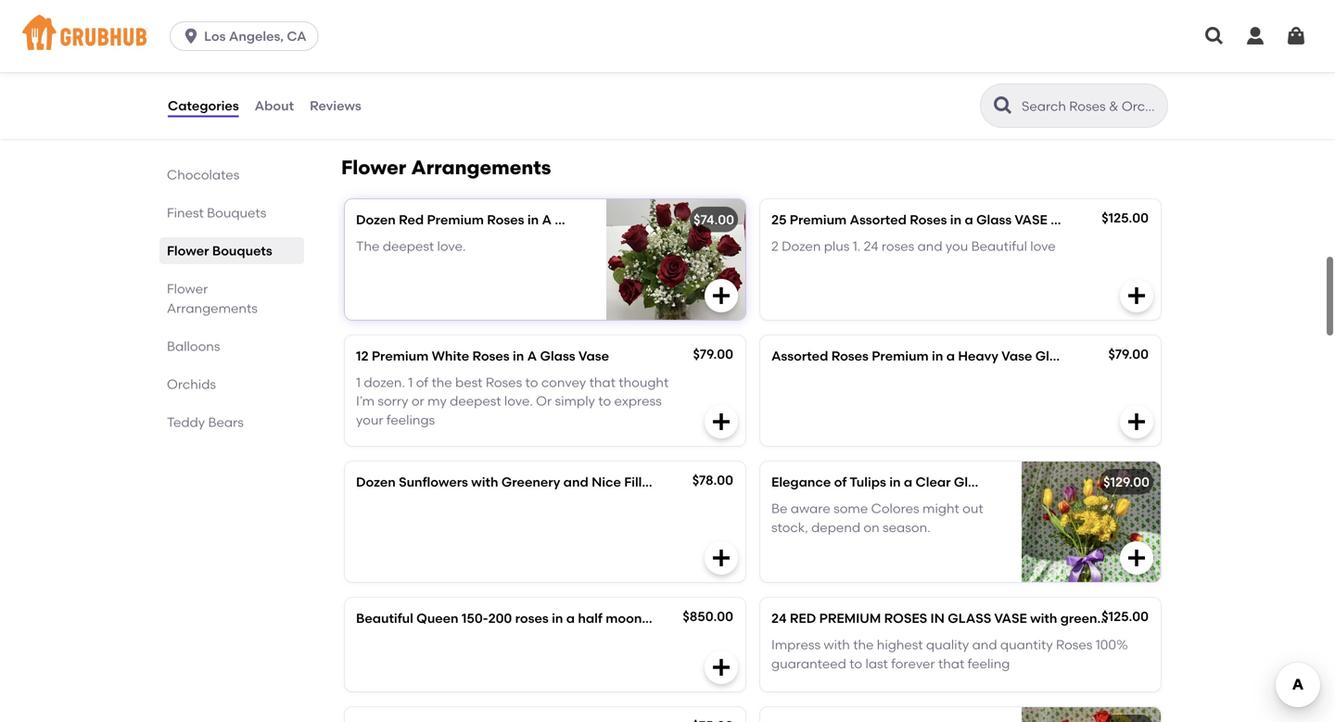 Task type: describe. For each thing, give the bounding box(es) containing it.
los angeles, ca button
[[170, 21, 326, 51]]

feeling
[[968, 656, 1011, 672]]

aware
[[791, 501, 831, 517]]

$850.00
[[683, 609, 734, 625]]

dozen sunflowers with greenery and nice fillings in a heavy vase glass
[[356, 475, 811, 490]]

with inside impress with the highest quality and quantity  roses 100% guaranteed to last forever that feeling
[[824, 637, 851, 653]]

premium
[[820, 611, 882, 627]]

bears
[[208, 415, 244, 430]]

0 horizontal spatial deepest
[[383, 238, 434, 254]]

a for white
[[528, 348, 537, 364]]

24 red premium roses in glass vase with greeneries and baby breath
[[772, 611, 1238, 627]]

greeneries
[[1061, 611, 1128, 627]]

0 horizontal spatial heavy
[[698, 475, 738, 490]]

be
[[772, 501, 788, 517]]

the deepest love.
[[356, 238, 466, 254]]

arrangement
[[678, 611, 762, 627]]

wrapped in black or white depnds of them. button
[[345, 0, 746, 118]]

1 vertical spatial beautiful
[[356, 611, 414, 627]]

$125.00 for greeneries
[[1102, 609, 1149, 625]]

glass for 25 premium assorted roses in a glass vase premium
[[977, 212, 1012, 228]]

tulips
[[850, 475, 887, 490]]

12 premium white roses in a glass vase
[[356, 348, 610, 364]]

reviews
[[310, 98, 362, 114]]

feelings
[[387, 412, 435, 428]]

out
[[963, 501, 984, 517]]

100%
[[1096, 637, 1129, 653]]

chocolates
[[167, 167, 240, 183]]

that inside 1 dozen. 1 of the best roses to convey that thought i'm sorry or my deepest love. or simply to express your feelings
[[590, 375, 616, 390]]

elegance
[[772, 475, 831, 490]]

greenery
[[502, 475, 561, 490]]

stock,
[[772, 520, 809, 536]]

categories
[[168, 98, 239, 114]]

colores
[[872, 501, 920, 517]]

0 horizontal spatial to
[[526, 375, 539, 390]]

or inside wrapped in black or white depnds of them.
[[471, 36, 484, 52]]

roses inside 1 dozen. 1 of the best roses to convey that thought i'm sorry or my deepest love. or simply to express your feelings
[[486, 375, 522, 390]]

1.
[[853, 238, 861, 254]]

$125.00 for premium
[[1102, 210, 1149, 226]]

angeles,
[[229, 28, 284, 44]]

teddy
[[167, 415, 205, 430]]

nice
[[592, 475, 621, 490]]

season.
[[883, 520, 931, 536]]

in
[[931, 611, 945, 627]]

elegance of tulips in a clear glass vase image
[[1022, 462, 1161, 583]]

the
[[356, 238, 380, 254]]

some
[[834, 501, 869, 517]]

quantity
[[1001, 637, 1054, 653]]

white
[[487, 36, 521, 52]]

1 vertical spatial with
[[1031, 611, 1058, 627]]

might
[[923, 501, 960, 517]]

(combo) sunflowers and roses in glass vase with maylarhappy birthday balloons image
[[1022, 708, 1161, 723]]

quality
[[927, 637, 970, 653]]

dozen.
[[364, 375, 405, 390]]

150-
[[462, 611, 489, 627]]

reviews button
[[309, 72, 363, 139]]

vase for elegance of tulips in a clear glass vase
[[993, 475, 1024, 490]]

0 vertical spatial flower arrangements
[[341, 156, 551, 180]]

$74.00
[[694, 212, 735, 228]]

that inside impress with the highest quality and quantity  roses 100% guaranteed to last forever that feeling
[[939, 656, 965, 672]]

dozen for dozen sunflowers with greenery and nice fillings in a heavy vase glass
[[356, 475, 396, 490]]

breath
[[1196, 611, 1238, 627]]

to inside impress with the highest quality and quantity  roses 100% guaranteed to last forever that feeling
[[850, 656, 863, 672]]

vase for 12 premium white roses in a glass vase
[[579, 348, 610, 364]]

12
[[356, 348, 369, 364]]

love. inside 1 dozen. 1 of the best roses to convey that thought i'm sorry or my deepest love. or simply to express your feelings
[[505, 393, 533, 409]]

1 horizontal spatial arrangements
[[411, 156, 551, 180]]

2
[[772, 238, 779, 254]]

Search Roses & Orchid Flowers search field
[[1020, 97, 1162, 115]]

1 horizontal spatial beautiful
[[972, 238, 1028, 254]]

0 vertical spatial flower
[[341, 156, 407, 180]]

impress
[[772, 637, 821, 653]]

a for premium
[[542, 212, 552, 228]]

impress with the highest quality and quantity  roses 100% guaranteed to last forever that feeling
[[772, 637, 1129, 672]]

about button
[[254, 72, 295, 139]]

forever
[[892, 656, 936, 672]]

2 1 from the left
[[408, 375, 413, 390]]

0 vertical spatial love.
[[437, 238, 466, 254]]

baby
[[1160, 611, 1192, 627]]

red
[[399, 212, 424, 228]]

flower inside flower arrangements
[[167, 281, 208, 297]]

sorry
[[378, 393, 409, 409]]

be aware some colores might out stock, depend on season.
[[772, 501, 984, 536]]

fillings
[[625, 475, 669, 490]]

white
[[432, 348, 469, 364]]

1 1 from the left
[[356, 375, 361, 390]]

beautiful queen 150-200 roses in a half moon style arrangement
[[356, 611, 762, 627]]

queen
[[417, 611, 459, 627]]

and left the nice
[[564, 475, 589, 490]]

half
[[578, 611, 603, 627]]

1 vertical spatial vase
[[995, 611, 1028, 627]]

elegance of tulips in a clear glass vase
[[772, 475, 1024, 490]]

and left baby
[[1132, 611, 1157, 627]]

black
[[433, 36, 468, 52]]

glass
[[948, 611, 992, 627]]

finest
[[167, 205, 204, 221]]

svg image inside main navigation navigation
[[1245, 25, 1267, 47]]

plus
[[824, 238, 850, 254]]

vase for dozen red premium roses in a glass vase
[[593, 212, 624, 228]]

teddy bears
[[167, 415, 244, 430]]

them.
[[356, 55, 393, 71]]

1 horizontal spatial heavy
[[959, 348, 999, 364]]

last
[[866, 656, 889, 672]]

1 vertical spatial dozen
[[782, 238, 821, 254]]

the inside impress with the highest quality and quantity  roses 100% guaranteed to last forever that feeling
[[854, 637, 874, 653]]

guaranteed
[[772, 656, 847, 672]]

1 horizontal spatial to
[[599, 393, 612, 409]]

or
[[536, 393, 552, 409]]



Task type: locate. For each thing, give the bounding box(es) containing it.
1 vertical spatial of
[[416, 375, 429, 390]]

to right simply
[[599, 393, 612, 409]]

1 horizontal spatial love.
[[505, 393, 533, 409]]

1 vertical spatial a
[[528, 348, 537, 364]]

or left the white
[[471, 36, 484, 52]]

a
[[965, 212, 974, 228], [947, 348, 956, 364], [686, 475, 695, 490], [904, 475, 913, 490], [567, 611, 575, 627]]

main navigation navigation
[[0, 0, 1336, 72]]

of right depnds
[[575, 36, 587, 52]]

the up my
[[432, 375, 452, 390]]

1 vertical spatial roses
[[515, 611, 549, 627]]

or
[[471, 36, 484, 52], [412, 393, 425, 409]]

dozen right 2
[[782, 238, 821, 254]]

2 horizontal spatial with
[[1031, 611, 1058, 627]]

25 premium assorted roses in a glass vase premium
[[772, 212, 1108, 228]]

1
[[356, 375, 361, 390], [408, 375, 413, 390]]

1 vertical spatial deepest
[[450, 393, 501, 409]]

and
[[918, 238, 943, 254], [564, 475, 589, 490], [1132, 611, 1157, 627], [973, 637, 998, 653]]

0 horizontal spatial arrangements
[[167, 301, 258, 316]]

0 vertical spatial or
[[471, 36, 484, 52]]

depend
[[812, 520, 861, 536]]

1 horizontal spatial flower arrangements
[[341, 156, 551, 180]]

0 vertical spatial with
[[472, 475, 499, 490]]

moon
[[606, 611, 642, 627]]

1 $79.00 from the left
[[693, 347, 734, 362]]

with left greenery
[[472, 475, 499, 490]]

about
[[255, 98, 294, 114]]

deepest
[[383, 238, 434, 254], [450, 393, 501, 409]]

$125.00
[[1102, 210, 1149, 226], [1102, 609, 1149, 625]]

best
[[456, 375, 483, 390]]

glass for 12 premium white roses in a glass vase
[[540, 348, 576, 364]]

your
[[356, 412, 384, 428]]

that down "quality"
[[939, 656, 965, 672]]

arrangements up balloons
[[167, 301, 258, 316]]

1 horizontal spatial a
[[542, 212, 552, 228]]

2 vertical spatial with
[[824, 637, 851, 653]]

glass for dozen red premium roses in a glass vase
[[555, 212, 590, 228]]

clear
[[916, 475, 951, 490]]

0 vertical spatial dozen
[[356, 212, 396, 228]]

200
[[489, 611, 512, 627]]

you
[[946, 238, 969, 254]]

roses right 200
[[515, 611, 549, 627]]

1 up sorry
[[408, 375, 413, 390]]

0 horizontal spatial with
[[472, 475, 499, 490]]

1 up i'm
[[356, 375, 361, 390]]

0 vertical spatial heavy
[[959, 348, 999, 364]]

1 vertical spatial $125.00
[[1102, 609, 1149, 625]]

0 horizontal spatial roses
[[515, 611, 549, 627]]

arrangements up 'dozen red premium roses in a glass vase'
[[411, 156, 551, 180]]

0 vertical spatial that
[[590, 375, 616, 390]]

1 vertical spatial assorted
[[772, 348, 829, 364]]

orchids
[[167, 377, 216, 392]]

$129.00
[[1104, 475, 1150, 490]]

premium
[[427, 212, 484, 228], [790, 212, 847, 228], [1051, 212, 1108, 228], [372, 348, 429, 364], [872, 348, 929, 364]]

0 vertical spatial deepest
[[383, 238, 434, 254]]

with up quantity
[[1031, 611, 1058, 627]]

in inside wrapped in black or white depnds of them.
[[419, 36, 430, 52]]

1 horizontal spatial deepest
[[450, 393, 501, 409]]

on
[[864, 520, 880, 536]]

assorted roses premium in a heavy vase glass
[[772, 348, 1071, 364]]

categories button
[[167, 72, 240, 139]]

of inside wrapped in black or white depnds of them.
[[575, 36, 587, 52]]

0 vertical spatial 24
[[864, 238, 879, 254]]

the up last
[[854, 637, 874, 653]]

24 left red
[[772, 611, 787, 627]]

and up feeling
[[973, 637, 998, 653]]

0 vertical spatial assorted
[[850, 212, 907, 228]]

0 vertical spatial of
[[575, 36, 587, 52]]

1 vertical spatial 24
[[772, 611, 787, 627]]

love. left or
[[505, 393, 533, 409]]

0 horizontal spatial the
[[432, 375, 452, 390]]

1 vertical spatial to
[[599, 393, 612, 409]]

vase up love
[[1015, 212, 1048, 228]]

highest
[[877, 637, 924, 653]]

flower up red
[[341, 156, 407, 180]]

beautiful right you
[[972, 238, 1028, 254]]

or inside 1 dozen. 1 of the best roses to convey that thought i'm sorry or my deepest love. or simply to express your feelings
[[412, 393, 425, 409]]

1 horizontal spatial roses
[[882, 238, 915, 254]]

dozen for dozen red premium roses in a glass vase
[[356, 212, 396, 228]]

0 vertical spatial beautiful
[[972, 238, 1028, 254]]

2 vertical spatial of
[[835, 475, 847, 490]]

0 vertical spatial vase
[[1015, 212, 1048, 228]]

0 horizontal spatial that
[[590, 375, 616, 390]]

that up simply
[[590, 375, 616, 390]]

simply
[[555, 393, 595, 409]]

in
[[419, 36, 430, 52], [528, 212, 539, 228], [951, 212, 962, 228], [513, 348, 524, 364], [932, 348, 944, 364], [672, 475, 683, 490], [890, 475, 901, 490], [552, 611, 564, 627]]

svg image
[[1204, 25, 1226, 47], [1286, 25, 1308, 47], [182, 27, 200, 45], [711, 285, 733, 307], [711, 547, 733, 570], [1126, 547, 1148, 570]]

that
[[590, 375, 616, 390], [939, 656, 965, 672]]

flower arrangements down "flower bouquets" on the left top of page
[[167, 281, 258, 316]]

i'm
[[356, 393, 375, 409]]

0 horizontal spatial of
[[416, 375, 429, 390]]

1 vertical spatial the
[[854, 637, 874, 653]]

1 dozen. 1 of the best roses to convey that thought i'm sorry or my deepest love. or simply to express your feelings
[[356, 375, 669, 428]]

1 horizontal spatial assorted
[[850, 212, 907, 228]]

2 vertical spatial to
[[850, 656, 863, 672]]

roses
[[885, 611, 928, 627]]

0 vertical spatial $125.00
[[1102, 210, 1149, 226]]

2 horizontal spatial of
[[835, 475, 847, 490]]

with down premium
[[824, 637, 851, 653]]

0 horizontal spatial a
[[528, 348, 537, 364]]

$78.00
[[693, 473, 734, 489]]

1 vertical spatial flower arrangements
[[167, 281, 258, 316]]

deepest down "best" on the bottom
[[450, 393, 501, 409]]

bouquets up "flower bouquets" on the left top of page
[[207, 205, 267, 221]]

of up my
[[416, 375, 429, 390]]

beautiful
[[972, 238, 1028, 254], [356, 611, 414, 627]]

assorted
[[850, 212, 907, 228], [772, 348, 829, 364]]

wrapped in black or white depnds of them.
[[356, 36, 587, 71]]

flower
[[341, 156, 407, 180], [167, 243, 209, 259], [167, 281, 208, 297]]

the inside 1 dozen. 1 of the best roses to convey that thought i'm sorry or my deepest love. or simply to express your feelings
[[432, 375, 452, 390]]

ca
[[287, 28, 307, 44]]

0 vertical spatial bouquets
[[207, 205, 267, 221]]

bouquets for flower bouquets
[[212, 243, 272, 259]]

0 horizontal spatial 1
[[356, 375, 361, 390]]

to left last
[[850, 656, 863, 672]]

style
[[645, 611, 675, 627]]

svg image
[[1245, 25, 1267, 47], [1126, 285, 1148, 307], [711, 411, 733, 433], [1126, 411, 1148, 433], [711, 657, 733, 679]]

0 vertical spatial a
[[542, 212, 552, 228]]

depnds
[[524, 36, 572, 52]]

0 vertical spatial roses
[[882, 238, 915, 254]]

dozen
[[356, 212, 396, 228], [782, 238, 821, 254], [356, 475, 396, 490]]

my
[[428, 393, 447, 409]]

flower down "flower bouquets" on the left top of page
[[167, 281, 208, 297]]

24 right 1.
[[864, 238, 879, 254]]

beautiful left queen
[[356, 611, 414, 627]]

2 vertical spatial dozen
[[356, 475, 396, 490]]

0 horizontal spatial or
[[412, 393, 425, 409]]

roses inside impress with the highest quality and quantity  roses 100% guaranteed to last forever that feeling
[[1057, 637, 1093, 653]]

flower bouquets
[[167, 243, 272, 259]]

1 horizontal spatial the
[[854, 637, 874, 653]]

thought
[[619, 375, 669, 390]]

bouquets down finest bouquets
[[212, 243, 272, 259]]

1 horizontal spatial 24
[[864, 238, 879, 254]]

sunflowers
[[399, 475, 468, 490]]

2 horizontal spatial to
[[850, 656, 863, 672]]

wrapped
[[356, 36, 416, 52]]

1 vertical spatial love.
[[505, 393, 533, 409]]

roses
[[882, 238, 915, 254], [515, 611, 549, 627]]

1 horizontal spatial of
[[575, 36, 587, 52]]

red
[[790, 611, 817, 627]]

search icon image
[[993, 95, 1015, 117]]

1 vertical spatial flower
[[167, 243, 209, 259]]

1 vertical spatial or
[[412, 393, 425, 409]]

1 vertical spatial bouquets
[[212, 243, 272, 259]]

dozen up the
[[356, 212, 396, 228]]

or left my
[[412, 393, 425, 409]]

dozen red premium roses in a glass vase
[[356, 212, 624, 228]]

roses right 1.
[[882, 238, 915, 254]]

svg image inside los angeles, ca button
[[182, 27, 200, 45]]

flower arrangements up red
[[341, 156, 551, 180]]

glass
[[555, 212, 590, 228], [977, 212, 1012, 228], [540, 348, 576, 364], [1036, 348, 1071, 364], [775, 475, 811, 490], [954, 475, 990, 490]]

1 horizontal spatial $79.00
[[1109, 347, 1149, 362]]

and left you
[[918, 238, 943, 254]]

glass for elegance of tulips in a clear glass vase
[[954, 475, 990, 490]]

a
[[542, 212, 552, 228], [528, 348, 537, 364]]

vase up quantity
[[995, 611, 1028, 627]]

dozen red premium roses in a glass vase image
[[607, 200, 746, 320]]

los
[[204, 28, 226, 44]]

of left tulips
[[835, 475, 847, 490]]

bouquets
[[207, 205, 267, 221], [212, 243, 272, 259]]

and inside impress with the highest quality and quantity  roses 100% guaranteed to last forever that feeling
[[973, 637, 998, 653]]

convey
[[542, 375, 587, 390]]

love
[[1031, 238, 1056, 254]]

1 horizontal spatial with
[[824, 637, 851, 653]]

0 horizontal spatial beautiful
[[356, 611, 414, 627]]

love.
[[437, 238, 466, 254], [505, 393, 533, 409]]

vase
[[593, 212, 624, 228], [579, 348, 610, 364], [1002, 348, 1033, 364], [741, 475, 772, 490], [993, 475, 1024, 490]]

1 horizontal spatial or
[[471, 36, 484, 52]]

0 vertical spatial to
[[526, 375, 539, 390]]

balloons
[[167, 339, 220, 354]]

deepest down red
[[383, 238, 434, 254]]

express
[[615, 393, 662, 409]]

2 vertical spatial flower
[[167, 281, 208, 297]]

deepest inside 1 dozen. 1 of the best roses to convey that thought i'm sorry or my deepest love. or simply to express your feelings
[[450, 393, 501, 409]]

dozen left sunflowers
[[356, 475, 396, 490]]

the
[[432, 375, 452, 390], [854, 637, 874, 653]]

6 red and 6 sunflowers beautifully wrapped in black paper image
[[607, 0, 746, 118]]

1 vertical spatial that
[[939, 656, 965, 672]]

0 horizontal spatial flower arrangements
[[167, 281, 258, 316]]

flower down finest
[[167, 243, 209, 259]]

2 $79.00 from the left
[[1109, 347, 1149, 362]]

0 horizontal spatial 24
[[772, 611, 787, 627]]

love. down 'dozen red premium roses in a glass vase'
[[437, 238, 466, 254]]

$79.00
[[693, 347, 734, 362], [1109, 347, 1149, 362]]

0 horizontal spatial $79.00
[[693, 347, 734, 362]]

1 horizontal spatial that
[[939, 656, 965, 672]]

1 horizontal spatial 1
[[408, 375, 413, 390]]

0 vertical spatial arrangements
[[411, 156, 551, 180]]

2 $125.00 from the top
[[1102, 609, 1149, 625]]

bouquets for finest bouquets
[[207, 205, 267, 221]]

0 vertical spatial the
[[432, 375, 452, 390]]

finest bouquets
[[167, 205, 267, 221]]

to up or
[[526, 375, 539, 390]]

0 horizontal spatial assorted
[[772, 348, 829, 364]]

heavy
[[959, 348, 999, 364], [698, 475, 738, 490]]

arrangements
[[411, 156, 551, 180], [167, 301, 258, 316]]

1 $125.00 from the top
[[1102, 210, 1149, 226]]

1 vertical spatial heavy
[[698, 475, 738, 490]]

1 vertical spatial arrangements
[[167, 301, 258, 316]]

0 horizontal spatial love.
[[437, 238, 466, 254]]

of inside 1 dozen. 1 of the best roses to convey that thought i'm sorry or my deepest love. or simply to express your feelings
[[416, 375, 429, 390]]

los angeles, ca
[[204, 28, 307, 44]]



Task type: vqa. For each thing, say whether or not it's contained in the screenshot.
rightmost 'deepest'
yes



